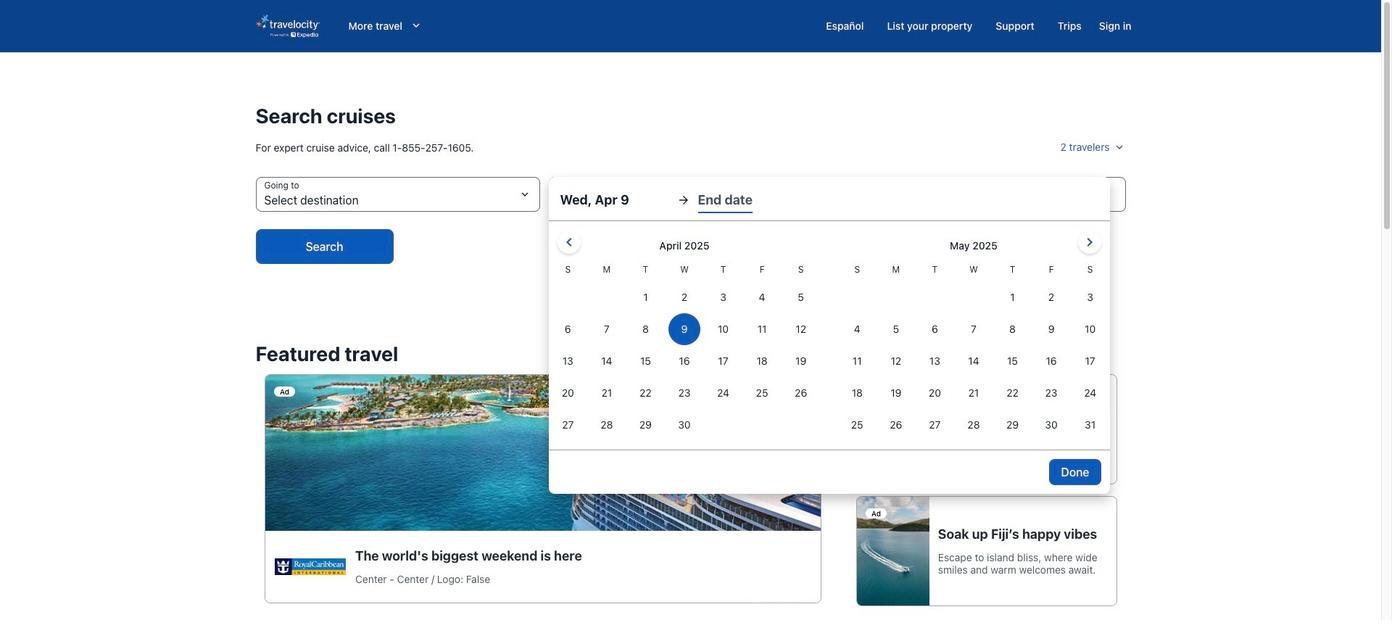 Task type: describe. For each thing, give the bounding box(es) containing it.
featured travel region
[[247, 334, 1135, 615]]

2 travelers image
[[1113, 141, 1126, 154]]



Task type: vqa. For each thing, say whether or not it's contained in the screenshot.
main content
yes



Task type: locate. For each thing, give the bounding box(es) containing it.
travelocity logo image
[[256, 15, 320, 38]]

previous month image
[[560, 234, 578, 251]]

next month image
[[1081, 234, 1099, 251]]

main content
[[0, 52, 1382, 620]]



